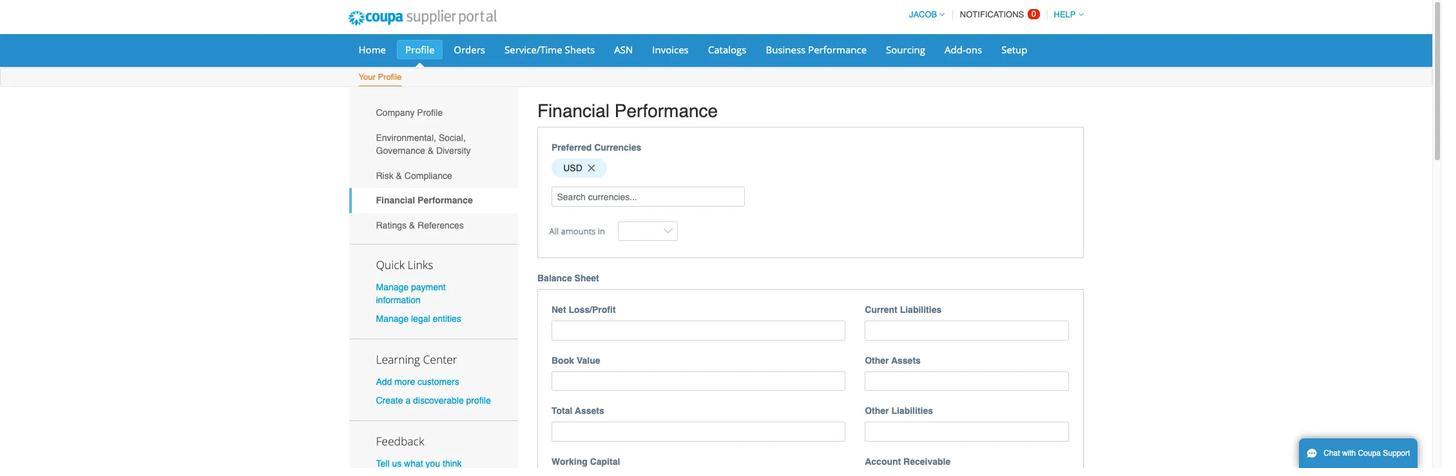 Task type: vqa. For each thing, say whether or not it's contained in the screenshot.
by
no



Task type: describe. For each thing, give the bounding box(es) containing it.
environmental,
[[376, 133, 436, 143]]

catalogs
[[708, 43, 747, 56]]

a
[[406, 396, 411, 406]]

notifications 0
[[961, 9, 1037, 19]]

catalogs link
[[700, 40, 755, 59]]

ratings & references
[[376, 220, 464, 231]]

learning center
[[376, 352, 457, 367]]

social,
[[439, 133, 466, 143]]

customers
[[418, 377, 459, 387]]

financial performance link
[[349, 188, 518, 213]]

help
[[1054, 10, 1076, 19]]

working
[[552, 457, 588, 467]]

liabilities for current liabilities
[[900, 305, 942, 316]]

navigation containing notifications 0
[[904, 2, 1084, 27]]

setup link
[[994, 40, 1036, 59]]

1 horizontal spatial financial
[[538, 101, 610, 121]]

references
[[418, 220, 464, 231]]

company profile
[[376, 108, 443, 118]]

Other Liabilities text field
[[865, 423, 1070, 442]]

discoverable
[[413, 396, 464, 406]]

orders link
[[446, 40, 494, 59]]

manage for manage legal entities
[[376, 314, 409, 324]]

legal
[[411, 314, 430, 324]]

risk & compliance link
[[349, 163, 518, 188]]

assets for total assets
[[575, 406, 605, 417]]

notifications
[[961, 10, 1025, 19]]

working capital
[[552, 457, 620, 467]]

home link
[[350, 40, 395, 59]]

book
[[552, 356, 574, 366]]

other for other assets
[[865, 356, 889, 366]]

diversity
[[436, 146, 471, 156]]

your profile link
[[358, 70, 402, 86]]

total
[[552, 406, 573, 417]]

asn
[[615, 43, 633, 56]]

account receivable
[[865, 457, 951, 467]]

payment
[[411, 282, 446, 292]]

selected list box
[[547, 155, 1074, 181]]

service/time sheets link
[[496, 40, 604, 59]]

1 vertical spatial performance
[[615, 101, 718, 121]]

add-ons
[[945, 43, 983, 56]]

risk & compliance
[[376, 171, 452, 181]]

sourcing
[[887, 43, 926, 56]]

environmental, social, governance & diversity
[[376, 133, 471, 156]]

chat
[[1324, 449, 1341, 458]]

Book Value text field
[[552, 372, 846, 392]]

Other Assets text field
[[865, 372, 1070, 392]]

business performance
[[766, 43, 867, 56]]

your profile
[[359, 72, 402, 82]]

business performance link
[[758, 40, 876, 59]]

sheet
[[575, 274, 599, 284]]

value
[[577, 356, 601, 366]]

service/time
[[505, 43, 563, 56]]

all
[[550, 226, 559, 237]]

business
[[766, 43, 806, 56]]

add
[[376, 377, 392, 387]]

preferred currencies
[[552, 142, 642, 153]]

other for other liabilities
[[865, 406, 889, 417]]

risk
[[376, 171, 394, 181]]

chat with coupa support
[[1324, 449, 1411, 458]]

entities
[[433, 314, 462, 324]]

book value
[[552, 356, 601, 366]]

& inside the environmental, social, governance & diversity
[[428, 146, 434, 156]]

create a discoverable profile link
[[376, 396, 491, 406]]

add-
[[945, 43, 966, 56]]

manage legal entities link
[[376, 314, 462, 324]]

sheets
[[565, 43, 595, 56]]

manage for manage payment information
[[376, 282, 409, 292]]

add-ons link
[[937, 40, 991, 59]]

usd option
[[552, 158, 607, 178]]



Task type: locate. For each thing, give the bounding box(es) containing it.
& for compliance
[[396, 171, 402, 181]]

manage
[[376, 282, 409, 292], [376, 314, 409, 324]]

help link
[[1049, 10, 1084, 19]]

amounts
[[561, 226, 596, 237]]

ratings
[[376, 220, 407, 231]]

add more customers
[[376, 377, 459, 387]]

profile for company profile
[[417, 108, 443, 118]]

total assets
[[552, 406, 605, 417]]

0 vertical spatial liabilities
[[900, 305, 942, 316]]

1 vertical spatial financial
[[376, 196, 415, 206]]

2 horizontal spatial &
[[428, 146, 434, 156]]

2 vertical spatial profile
[[417, 108, 443, 118]]

1 manage from the top
[[376, 282, 409, 292]]

invoices
[[653, 43, 689, 56]]

financial performance down compliance
[[376, 196, 473, 206]]

1 vertical spatial other
[[865, 406, 889, 417]]

manage legal entities
[[376, 314, 462, 324]]

0 vertical spatial performance
[[809, 43, 867, 56]]

manage inside manage payment information
[[376, 282, 409, 292]]

&
[[428, 146, 434, 156], [396, 171, 402, 181], [409, 220, 415, 231]]

0 horizontal spatial &
[[396, 171, 402, 181]]

add more customers link
[[376, 377, 459, 387]]

financial performance inside financial performance link
[[376, 196, 473, 206]]

ons
[[966, 43, 983, 56]]

& left diversity
[[428, 146, 434, 156]]

0 horizontal spatial financial performance
[[376, 196, 473, 206]]

learning
[[376, 352, 420, 367]]

1 other from the top
[[865, 356, 889, 366]]

current liabilities
[[865, 305, 942, 316]]

assets for other assets
[[892, 356, 921, 366]]

2 other from the top
[[865, 406, 889, 417]]

performance
[[809, 43, 867, 56], [615, 101, 718, 121], [418, 196, 473, 206]]

other down 'current'
[[865, 356, 889, 366]]

2 vertical spatial performance
[[418, 196, 473, 206]]

1 vertical spatial liabilities
[[892, 406, 934, 417]]

quick links
[[376, 257, 433, 272]]

financial up ratings on the left
[[376, 196, 415, 206]]

service/time sheets
[[505, 43, 595, 56]]

0 horizontal spatial performance
[[418, 196, 473, 206]]

manage down "information"
[[376, 314, 409, 324]]

1 vertical spatial manage
[[376, 314, 409, 324]]

invoices link
[[644, 40, 697, 59]]

assets
[[892, 356, 921, 366], [575, 406, 605, 417]]

Total Assets text field
[[552, 423, 846, 442]]

performance up references
[[418, 196, 473, 206]]

financial up preferred
[[538, 101, 610, 121]]

current
[[865, 305, 898, 316]]

loss/profit
[[569, 305, 616, 316]]

create a discoverable profile
[[376, 396, 491, 406]]

jacob link
[[904, 10, 945, 19]]

other up account
[[865, 406, 889, 417]]

support
[[1384, 449, 1411, 458]]

Current Liabilities text field
[[865, 321, 1070, 341]]

financial performance
[[538, 101, 718, 121], [376, 196, 473, 206]]

financial performance up currencies
[[538, 101, 718, 121]]

performance up currencies
[[615, 101, 718, 121]]

0 vertical spatial manage
[[376, 282, 409, 292]]

other assets
[[865, 356, 921, 366]]

preferred
[[552, 142, 592, 153]]

in
[[598, 226, 605, 237]]

orders
[[454, 43, 485, 56]]

0 horizontal spatial financial
[[376, 196, 415, 206]]

ratings & references link
[[349, 213, 518, 238]]

1 horizontal spatial assets
[[892, 356, 921, 366]]

profile down coupa supplier portal image
[[406, 43, 435, 56]]

& for references
[[409, 220, 415, 231]]

assets right total
[[575, 406, 605, 417]]

0
[[1032, 9, 1037, 19]]

currencies
[[595, 142, 642, 153]]

profile right 'your'
[[378, 72, 402, 82]]

liabilities up account receivable at right bottom
[[892, 406, 934, 417]]

receivable
[[904, 457, 951, 467]]

2 manage from the top
[[376, 314, 409, 324]]

manage payment information link
[[376, 282, 446, 305]]

profile up environmental, social, governance & diversity link on the left
[[417, 108, 443, 118]]

company
[[376, 108, 415, 118]]

& right risk
[[396, 171, 402, 181]]

0 vertical spatial financial performance
[[538, 101, 718, 121]]

1 horizontal spatial &
[[409, 220, 415, 231]]

1 horizontal spatial performance
[[615, 101, 718, 121]]

balance sheet
[[538, 274, 599, 284]]

1 horizontal spatial financial performance
[[538, 101, 718, 121]]

0 vertical spatial other
[[865, 356, 889, 366]]

net loss/profit
[[552, 305, 616, 316]]

balance
[[538, 274, 572, 284]]

compliance
[[405, 171, 452, 181]]

performance right business
[[809, 43, 867, 56]]

usd
[[564, 163, 583, 173]]

information
[[376, 295, 421, 305]]

performance for business performance link
[[809, 43, 867, 56]]

liabilities
[[900, 305, 942, 316], [892, 406, 934, 417]]

home
[[359, 43, 386, 56]]

environmental, social, governance & diversity link
[[349, 126, 518, 163]]

sourcing link
[[878, 40, 934, 59]]

asn link
[[606, 40, 642, 59]]

0 vertical spatial assets
[[892, 356, 921, 366]]

profile for your profile
[[378, 72, 402, 82]]

Net Loss/Profit text field
[[552, 321, 846, 341]]

0 vertical spatial &
[[428, 146, 434, 156]]

2 vertical spatial &
[[409, 220, 415, 231]]

governance
[[376, 146, 425, 156]]

net
[[552, 305, 566, 316]]

assets down current liabilities
[[892, 356, 921, 366]]

setup
[[1002, 43, 1028, 56]]

0 horizontal spatial assets
[[575, 406, 605, 417]]

Search currencies... field
[[552, 187, 745, 207]]

1 vertical spatial profile
[[378, 72, 402, 82]]

navigation
[[904, 2, 1084, 27]]

1 vertical spatial financial performance
[[376, 196, 473, 206]]

2 horizontal spatial performance
[[809, 43, 867, 56]]

your
[[359, 72, 376, 82]]

performance for financial performance link
[[418, 196, 473, 206]]

create
[[376, 396, 403, 406]]

other liabilities
[[865, 406, 934, 417]]

capital
[[590, 457, 620, 467]]

quick
[[376, 257, 405, 272]]

1 vertical spatial assets
[[575, 406, 605, 417]]

center
[[423, 352, 457, 367]]

profile
[[467, 396, 491, 406]]

liabilities right 'current'
[[900, 305, 942, 316]]

links
[[408, 257, 433, 272]]

chat with coupa support button
[[1300, 439, 1419, 469]]

profile link
[[397, 40, 443, 59]]

with
[[1343, 449, 1357, 458]]

coupa supplier portal image
[[339, 2, 506, 34]]

feedback
[[376, 434, 424, 450]]

0 vertical spatial financial
[[538, 101, 610, 121]]

more
[[395, 377, 415, 387]]

& right ratings on the left
[[409, 220, 415, 231]]

manage payment information
[[376, 282, 446, 305]]

account
[[865, 457, 901, 467]]

profile
[[406, 43, 435, 56], [378, 72, 402, 82], [417, 108, 443, 118]]

other
[[865, 356, 889, 366], [865, 406, 889, 417]]

manage up "information"
[[376, 282, 409, 292]]

liabilities for other liabilities
[[892, 406, 934, 417]]

company profile link
[[349, 101, 518, 126]]

0 vertical spatial profile
[[406, 43, 435, 56]]

1 vertical spatial &
[[396, 171, 402, 181]]



